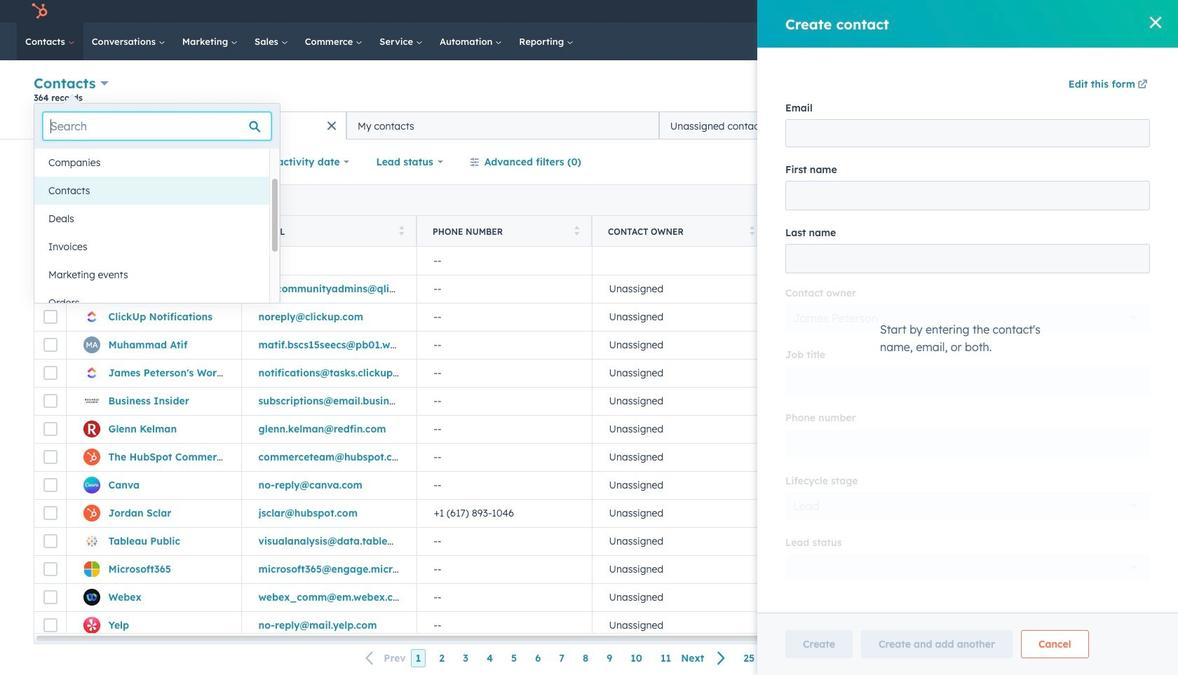 Task type: describe. For each thing, give the bounding box(es) containing it.
james peterson image
[[1015, 5, 1028, 18]]

Search HubSpot search field
[[981, 29, 1129, 53]]

press to sort. image for 1st press to sort. element from right
[[749, 225, 755, 235]]

Search name, phone, email addresses, or company search field
[[37, 188, 208, 213]]



Task type: vqa. For each thing, say whether or not it's contained in the screenshot.
Chat conversation totals by URL element
no



Task type: locate. For each thing, give the bounding box(es) containing it.
press to sort. image for second press to sort. element from right
[[574, 225, 579, 235]]

1 horizontal spatial press to sort. image
[[749, 225, 755, 235]]

1 press to sort. image from the left
[[574, 225, 579, 235]]

pagination navigation
[[357, 649, 734, 668]]

marketplaces image
[[910, 6, 922, 19]]

0 horizontal spatial press to sort. image
[[574, 225, 579, 235]]

1 press to sort. element from the left
[[399, 225, 404, 237]]

column header
[[767, 216, 943, 247]]

1 horizontal spatial press to sort. element
[[574, 225, 579, 237]]

press to sort. element
[[399, 225, 404, 237], [574, 225, 579, 237], [749, 225, 755, 237]]

Search search field
[[43, 112, 271, 140]]

menu
[[807, 0, 1161, 22]]

2 horizontal spatial press to sort. element
[[749, 225, 755, 237]]

banner
[[34, 72, 1144, 111]]

press to sort. image
[[399, 225, 404, 235]]

2 press to sort. image from the left
[[749, 225, 755, 235]]

list box
[[34, 149, 280, 317]]

0 horizontal spatial press to sort. element
[[399, 225, 404, 237]]

3 press to sort. element from the left
[[749, 225, 755, 237]]

2 press to sort. element from the left
[[574, 225, 579, 237]]

press to sort. image
[[574, 225, 579, 235], [749, 225, 755, 235]]



